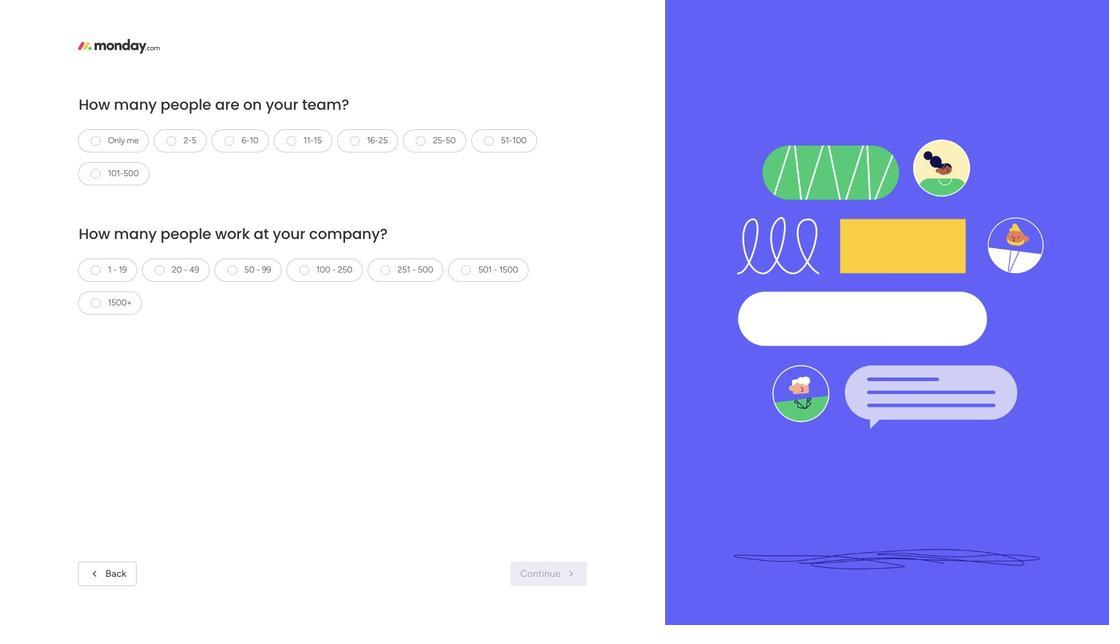 Task type: vqa. For each thing, say whether or not it's contained in the screenshot.
you
no



Task type: locate. For each thing, give the bounding box(es) containing it.
1 vertical spatial 500
[[418, 265, 433, 275]]

5
[[192, 135, 196, 146]]

2 - from the left
[[184, 265, 187, 275]]

1 vertical spatial many
[[114, 224, 157, 244]]

500
[[123, 168, 139, 179], [418, 265, 433, 275]]

how up 1 at left
[[79, 224, 110, 244]]

how
[[79, 95, 110, 115], [79, 224, 110, 244]]

20
[[172, 265, 182, 275]]

1 many from the top
[[114, 95, 157, 115]]

101-
[[108, 168, 123, 179]]

4 - from the left
[[332, 265, 336, 275]]

50
[[446, 135, 456, 146], [244, 265, 254, 275]]

0 vertical spatial 100
[[513, 135, 527, 146]]

1 - from the left
[[113, 265, 117, 275]]

2 people from the top
[[161, 224, 211, 244]]

100
[[513, 135, 527, 146], [316, 265, 330, 275]]

11-
[[304, 135, 314, 146]]

- left 99
[[256, 265, 260, 275]]

- for 50
[[256, 265, 260, 275]]

1 vertical spatial your
[[273, 224, 305, 244]]

company?
[[309, 224, 388, 244]]

your right the on
[[266, 95, 298, 115]]

1 people from the top
[[161, 95, 211, 115]]

500 right 251
[[418, 265, 433, 275]]

are
[[215, 95, 239, 115]]

50 left 99
[[244, 265, 254, 275]]

15
[[314, 135, 322, 146]]

3 - from the left
[[256, 265, 260, 275]]

1500
[[499, 265, 518, 275]]

1 vertical spatial 50
[[244, 265, 254, 275]]

500 down me
[[123, 168, 139, 179]]

1 vertical spatial people
[[161, 224, 211, 244]]

1 horizontal spatial 500
[[418, 265, 433, 275]]

- right 501
[[494, 265, 497, 275]]

2-
[[184, 135, 192, 146]]

people for are
[[161, 95, 211, 115]]

people up 2-
[[161, 95, 211, 115]]

50 left 51-
[[446, 135, 456, 146]]

49
[[189, 265, 199, 275]]

me
[[127, 135, 138, 146]]

- for 501
[[494, 265, 497, 275]]

25-50
[[433, 135, 456, 146]]

1 horizontal spatial 100
[[513, 135, 527, 146]]

101-500
[[108, 168, 139, 179]]

- for 251
[[412, 265, 416, 275]]

0 vertical spatial people
[[161, 95, 211, 115]]

5 - from the left
[[412, 265, 416, 275]]

501
[[478, 265, 492, 275]]

-
[[113, 265, 117, 275], [184, 265, 187, 275], [256, 265, 260, 275], [332, 265, 336, 275], [412, 265, 416, 275], [494, 265, 497, 275]]

many up 19
[[114, 224, 157, 244]]

many
[[114, 95, 157, 115], [114, 224, 157, 244]]

16-25
[[367, 135, 388, 146]]

0 vertical spatial 500
[[123, 168, 139, 179]]

many up me
[[114, 95, 157, 115]]

how many people work in your company? image
[[666, 0, 1109, 625]]

1
[[108, 265, 111, 275]]

1 horizontal spatial 50
[[446, 135, 456, 146]]

0 horizontal spatial 500
[[123, 168, 139, 179]]

251 - 500
[[398, 265, 433, 275]]

25
[[379, 135, 388, 146]]

1 vertical spatial how
[[79, 224, 110, 244]]

1 vertical spatial 100
[[316, 265, 330, 275]]

your
[[266, 95, 298, 115], [273, 224, 305, 244]]

0 vertical spatial many
[[114, 95, 157, 115]]

1 how from the top
[[79, 95, 110, 115]]

2 many from the top
[[114, 224, 157, 244]]

- left 49
[[184, 265, 187, 275]]

people for work
[[161, 224, 211, 244]]

people
[[161, 95, 211, 115], [161, 224, 211, 244]]

your right at
[[273, 224, 305, 244]]

your for at
[[273, 224, 305, 244]]

501 - 1500
[[478, 265, 518, 275]]

many for how many people work at your company?
[[114, 224, 157, 244]]

at
[[254, 224, 269, 244]]

only
[[108, 135, 125, 146]]

- left 250
[[332, 265, 336, 275]]

- right 251
[[412, 265, 416, 275]]

99
[[262, 265, 271, 275]]

people up 20 - 49
[[161, 224, 211, 244]]

0 vertical spatial how
[[79, 95, 110, 115]]

- right 1 at left
[[113, 265, 117, 275]]

only me
[[108, 135, 138, 146]]

6 - from the left
[[494, 265, 497, 275]]

0 vertical spatial your
[[266, 95, 298, 115]]

2 how from the top
[[79, 224, 110, 244]]

2-5
[[184, 135, 196, 146]]

how up only
[[79, 95, 110, 115]]



Task type: describe. For each thing, give the bounding box(es) containing it.
50 - 99
[[244, 265, 271, 275]]

1500+
[[108, 298, 132, 308]]

51-100
[[501, 135, 527, 146]]

6-10
[[242, 135, 258, 146]]

251
[[398, 265, 410, 275]]

19
[[119, 265, 127, 275]]

250
[[338, 265, 353, 275]]

51-
[[501, 135, 513, 146]]

logo image
[[78, 39, 160, 54]]

your for on
[[266, 95, 298, 115]]

back button
[[78, 562, 137, 586]]

on
[[243, 95, 262, 115]]

how many people are on your team?
[[79, 95, 349, 115]]

20 - 49
[[172, 265, 199, 275]]

- for 100
[[332, 265, 336, 275]]

how for how many people work at your company?
[[79, 224, 110, 244]]

- for 20
[[184, 265, 187, 275]]

25-
[[433, 135, 446, 146]]

work
[[215, 224, 250, 244]]

how for how many people are on your team?
[[79, 95, 110, 115]]

1 - 19
[[108, 265, 127, 275]]

10
[[250, 135, 258, 146]]

0 vertical spatial 50
[[446, 135, 456, 146]]

0 horizontal spatial 50
[[244, 265, 254, 275]]

0 horizontal spatial 100
[[316, 265, 330, 275]]

- for 1
[[113, 265, 117, 275]]

100 - 250
[[316, 265, 353, 275]]

team?
[[302, 95, 349, 115]]

many for how many people are on your team?
[[114, 95, 157, 115]]

11-15
[[304, 135, 322, 146]]

how many people work at your company?
[[79, 224, 388, 244]]

6-
[[242, 135, 250, 146]]

16-
[[367, 135, 379, 146]]

back
[[106, 568, 126, 579]]



